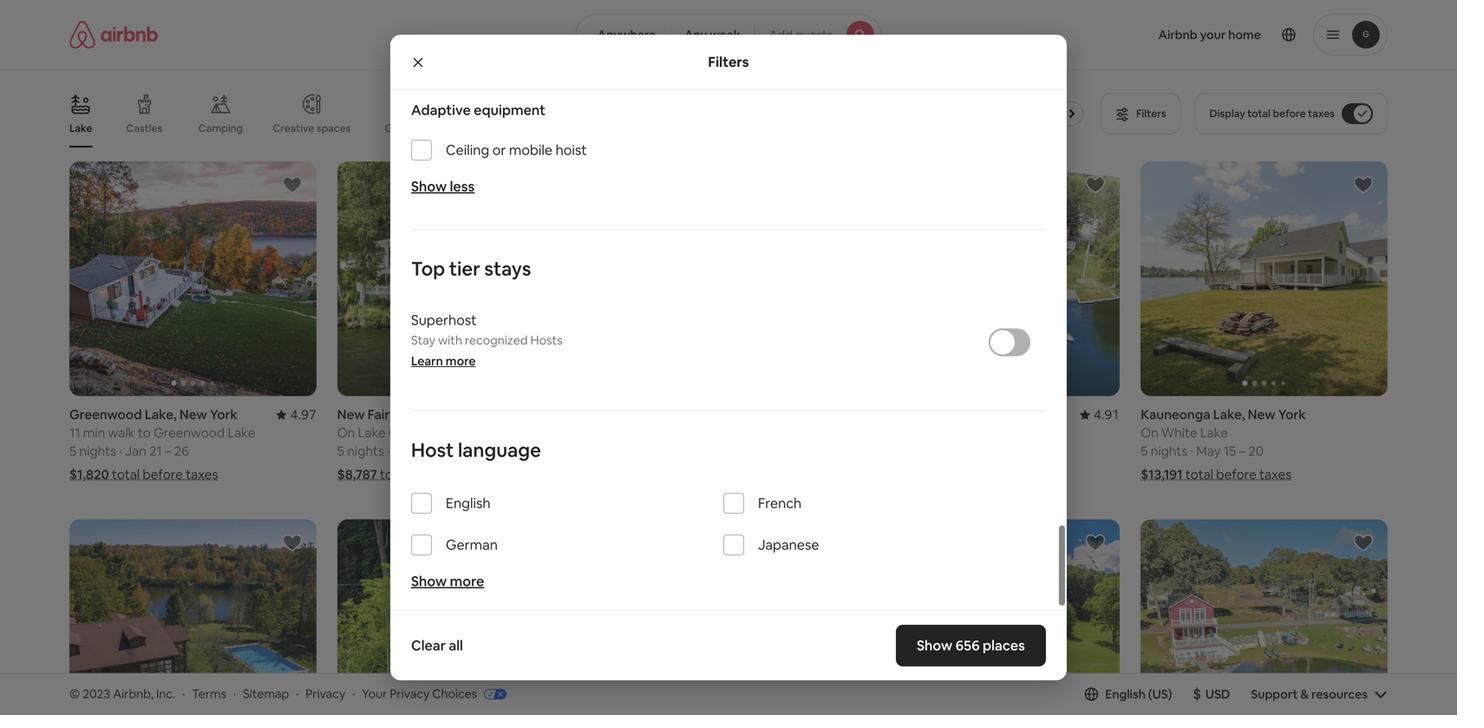Task type: locate. For each thing, give the bounding box(es) containing it.
show map button
[[671, 597, 786, 638]]

– right 16
[[436, 443, 443, 460]]

nights down min
[[79, 443, 116, 460]]

©
[[69, 686, 80, 702]]

superhost
[[411, 311, 477, 329]]

1 connecticut from the left
[[423, 406, 500, 423]]

show map
[[689, 610, 748, 625]]

support
[[1252, 686, 1299, 702]]

stay
[[411, 332, 436, 348]]

0 vertical spatial more
[[446, 353, 476, 369]]

21 inside new fairfield, connecticut on lake candlewood 5 nights · dec 16 – 21 $8,787 total before taxes
[[445, 443, 458, 460]]

· inside new fairfield, connecticut on lake candlewood 5 nights · dec 16 – 21 $8,787 total before taxes
[[387, 443, 390, 460]]

more down german at the bottom
[[450, 572, 485, 590]]

new right callicoon,
[[669, 406, 696, 423]]

total down dec
[[380, 466, 408, 483]]

lake, for greenwood
[[145, 406, 177, 423]]

york
[[210, 406, 238, 423], [699, 406, 727, 423], [1279, 406, 1307, 423]]

before down 15 on the bottom
[[1217, 466, 1257, 483]]

lake inside greenwood lake, new york 11 min walk to greenwood lake 5 nights · jan 21 – 26 $1,820 total before taxes
[[228, 424, 256, 441]]

3 york from the left
[[1279, 406, 1307, 423]]

1 horizontal spatial privacy
[[390, 686, 430, 702]]

on left white
[[1141, 424, 1159, 441]]

before inside new fairfield, connecticut on lake candlewood 5 nights · dec 16 – 21 $8,787 total before taxes
[[411, 466, 451, 483]]

· left dec
[[387, 443, 390, 460]]

1 horizontal spatial york
[[699, 406, 727, 423]]

none search field containing anywhere
[[576, 14, 882, 56]]

None search field
[[576, 14, 882, 56]]

show down german at the bottom
[[411, 572, 447, 590]]

lake, up 15 on the bottom
[[1214, 406, 1246, 423]]

0 horizontal spatial greenwood
[[69, 406, 142, 423]]

lake inside kauneonga lake, new york on white lake 5 nights · may 15 – 20 $13,191 total before taxes
[[1201, 424, 1229, 441]]

2 horizontal spatial 5
[[1141, 443, 1149, 460]]

0 vertical spatial greenwood
[[69, 406, 142, 423]]

terms
[[192, 686, 227, 702]]

2 horizontal spatial –
[[1240, 443, 1246, 460]]

show inside button
[[689, 610, 720, 625]]

21 right jan
[[149, 443, 162, 460]]

4.97
[[290, 406, 317, 423]]

show left less
[[411, 178, 447, 195]]

learn more link
[[411, 353, 476, 369]]

privacy right your
[[390, 686, 430, 702]]

1 new from the left
[[180, 406, 207, 423]]

total
[[1248, 107, 1271, 120], [112, 466, 140, 483], [380, 466, 408, 483], [1186, 466, 1214, 483]]

group containing lake
[[69, 80, 1091, 148]]

3 nights from the left
[[1151, 443, 1188, 460]]

3 new from the left
[[669, 406, 696, 423]]

golfing
[[385, 121, 421, 135]]

more inside superhost stay with recognized hosts learn more
[[446, 353, 476, 369]]

total down jan
[[112, 466, 140, 483]]

york for greenwood lake, new york 11 min walk to greenwood lake 5 nights · jan 21 – 26 $1,820 total before taxes
[[210, 406, 238, 423]]

total right display
[[1248, 107, 1271, 120]]

3 5 from the left
[[1141, 443, 1149, 460]]

new up 26
[[180, 406, 207, 423]]

on up $8,787
[[337, 424, 355, 441]]

greenwood up 26
[[154, 424, 225, 441]]

2 21 from the left
[[445, 443, 458, 460]]

2 horizontal spatial york
[[1279, 406, 1307, 423]]

language
[[458, 438, 541, 463]]

privacy
[[306, 686, 346, 702], [390, 686, 430, 702]]

1 horizontal spatial on
[[1141, 424, 1159, 441]]

5 up $8,787
[[337, 443, 345, 460]]

candlewood
[[389, 424, 465, 441]]

new
[[180, 406, 207, 423], [337, 406, 365, 423], [669, 406, 696, 423], [1249, 406, 1276, 423]]

· left your
[[352, 686, 355, 702]]

connecticut up host language
[[423, 406, 500, 423]]

learn
[[411, 353, 443, 369]]

greenwood
[[69, 406, 142, 423], [154, 424, 225, 441]]

0 horizontal spatial on
[[337, 424, 355, 441]]

connecticut right middlefield,
[[948, 406, 1025, 423]]

1 horizontal spatial greenwood
[[154, 424, 225, 441]]

26
[[174, 443, 189, 460]]

lake, inside kauneonga lake, new york on white lake 5 nights · may 15 – 20 $13,191 total before taxes
[[1214, 406, 1246, 423]]

21 right 16
[[445, 443, 458, 460]]

2 lake, from the left
[[1214, 406, 1246, 423]]

0 horizontal spatial lake,
[[145, 406, 177, 423]]

1 5 from the left
[[69, 443, 77, 460]]

new inside greenwood lake, new york 11 min walk to greenwood lake 5 nights · jan 21 – 26 $1,820 total before taxes
[[180, 406, 207, 423]]

kauneonga
[[1141, 406, 1211, 423]]

lake, for kauneonga
[[1214, 406, 1246, 423]]

greenwood up min
[[69, 406, 142, 423]]

5 up $13,191
[[1141, 443, 1149, 460]]

anywhere button
[[576, 14, 671, 56]]

4.99 out of 5 average rating image
[[812, 406, 853, 423]]

more
[[446, 353, 476, 369], [450, 572, 485, 590]]

nights
[[79, 443, 116, 460], [347, 443, 384, 460], [1151, 443, 1188, 460]]

0 horizontal spatial york
[[210, 406, 238, 423]]

0 horizontal spatial english
[[446, 494, 491, 512]]

anywhere
[[598, 27, 656, 43]]

–
[[165, 443, 171, 460], [436, 443, 443, 460], [1240, 443, 1246, 460]]

your privacy choices
[[362, 686, 477, 702]]

1 horizontal spatial 5
[[337, 443, 345, 460]]

0 horizontal spatial –
[[165, 443, 171, 460]]

lake, inside greenwood lake, new york 11 min walk to greenwood lake 5 nights · jan 21 – 26 $1,820 total before taxes
[[145, 406, 177, 423]]

privacy left your
[[306, 686, 346, 702]]

· right terms link
[[233, 686, 236, 702]]

ceiling
[[446, 141, 490, 159]]

english left '(us)'
[[1106, 686, 1146, 702]]

on
[[337, 424, 355, 441], [1141, 424, 1159, 441]]

1 york from the left
[[210, 406, 238, 423]]

nights up $8,787
[[347, 443, 384, 460]]

english up german at the bottom
[[446, 494, 491, 512]]

show 656 places link
[[897, 625, 1047, 666]]

nights inside kauneonga lake, new york on white lake 5 nights · may 15 – 20 $13,191 total before taxes
[[1151, 443, 1188, 460]]

1 lake, from the left
[[145, 406, 177, 423]]

total inside greenwood lake, new york 11 min walk to greenwood lake 5 nights · jan 21 – 26 $1,820 total before taxes
[[112, 466, 140, 483]]

5 inside new fairfield, connecticut on lake candlewood 5 nights · dec 16 – 21 $8,787 total before taxes
[[337, 443, 345, 460]]

before inside greenwood lake, new york 11 min walk to greenwood lake 5 nights · jan 21 – 26 $1,820 total before taxes
[[143, 466, 183, 483]]

before down 26
[[143, 466, 183, 483]]

1 – from the left
[[165, 443, 171, 460]]

·
[[119, 443, 122, 460], [387, 443, 390, 460], [1191, 443, 1194, 460], [182, 686, 185, 702], [233, 686, 236, 702], [296, 686, 299, 702], [352, 686, 355, 702]]

equipment
[[474, 101, 546, 119]]

york inside greenwood lake, new york 11 min walk to greenwood lake 5 nights · jan 21 – 26 $1,820 total before taxes
[[210, 406, 238, 423]]

top tier stays
[[411, 256, 531, 281]]

kauneonga lake, new york on white lake 5 nights · may 15 – 20 $13,191 total before taxes
[[1141, 406, 1307, 483]]

1 on from the left
[[337, 424, 355, 441]]

new inside kauneonga lake, new york on white lake 5 nights · may 15 – 20 $13,191 total before taxes
[[1249, 406, 1276, 423]]

total down may on the right of page
[[1186, 466, 1214, 483]]

1 horizontal spatial –
[[436, 443, 443, 460]]

show less
[[411, 178, 475, 195]]

1 vertical spatial greenwood
[[154, 424, 225, 441]]

group
[[69, 80, 1091, 148], [69, 161, 317, 396], [337, 161, 585, 396], [605, 161, 853, 396], [873, 161, 1121, 396], [1141, 161, 1389, 396], [69, 519, 317, 715], [337, 519, 585, 715], [605, 519, 853, 715], [873, 519, 1121, 715], [1141, 519, 1389, 715]]

2 connecticut from the left
[[948, 406, 1025, 423]]

english
[[446, 494, 491, 512], [1106, 686, 1146, 702]]

new left fairfield,
[[337, 406, 365, 423]]

5 down 11
[[69, 443, 77, 460]]

$ usd
[[1194, 685, 1231, 703]]

5 inside greenwood lake, new york 11 min walk to greenwood lake 5 nights · jan 21 – 26 $1,820 total before taxes
[[69, 443, 77, 460]]

4.91 out of 5 average rating image
[[1080, 406, 1121, 423]]

– inside kauneonga lake, new york on white lake 5 nights · may 15 – 20 $13,191 total before taxes
[[1240, 443, 1246, 460]]

lake, up to
[[145, 406, 177, 423]]

0 horizontal spatial connecticut
[[423, 406, 500, 423]]

stays
[[485, 256, 531, 281]]

lake,
[[145, 406, 177, 423], [1214, 406, 1246, 423]]

middlefield,
[[873, 406, 945, 423]]

· left jan
[[119, 443, 122, 460]]

clear
[[411, 637, 446, 654]]

4 new from the left
[[1249, 406, 1276, 423]]

ceiling or mobile hoist
[[446, 141, 587, 159]]

new up 20
[[1249, 406, 1276, 423]]

add to wishlist: putnam valley, new york image
[[818, 532, 839, 553]]

· left may on the right of page
[[1191, 443, 1194, 460]]

japanese
[[758, 536, 820, 554]]

nights down white
[[1151, 443, 1188, 460]]

2 – from the left
[[436, 443, 443, 460]]

2 horizontal spatial nights
[[1151, 443, 1188, 460]]

show left map
[[689, 610, 720, 625]]

english inside filters dialog
[[446, 494, 491, 512]]

2 on from the left
[[1141, 424, 1159, 441]]

1 horizontal spatial 21
[[445, 443, 458, 460]]

2 nights from the left
[[347, 443, 384, 460]]

before down 16
[[411, 466, 451, 483]]

taxes inside greenwood lake, new york 11 min walk to greenwood lake 5 nights · jan 21 – 26 $1,820 total before taxes
[[186, 466, 218, 483]]

1 nights from the left
[[79, 443, 116, 460]]

host language
[[411, 438, 541, 463]]

host
[[411, 438, 454, 463]]

display
[[1210, 107, 1246, 120]]

2 5 from the left
[[337, 443, 345, 460]]

1 horizontal spatial nights
[[347, 443, 384, 460]]

– right 15 on the bottom
[[1240, 443, 1246, 460]]

to
[[138, 424, 151, 441]]

taxes
[[1309, 107, 1336, 120], [186, 466, 218, 483], [454, 466, 486, 483], [1260, 466, 1292, 483]]

1 horizontal spatial lake,
[[1214, 406, 1246, 423]]

total inside kauneonga lake, new york on white lake 5 nights · may 15 – 20 $13,191 total before taxes
[[1186, 466, 1214, 483]]

add to wishlist: kauneonga lake, new york image
[[1354, 174, 1375, 195]]

– left 26
[[165, 443, 171, 460]]

(us)
[[1149, 686, 1173, 702]]

more down with
[[446, 353, 476, 369]]

york inside kauneonga lake, new york on white lake 5 nights · may 15 – 20 $13,191 total before taxes
[[1279, 406, 1307, 423]]

york for kauneonga lake, new york on white lake 5 nights · may 15 – 20 $13,191 total before taxes
[[1279, 406, 1307, 423]]

lake
[[69, 121, 92, 135], [228, 424, 256, 441], [358, 424, 386, 441], [1201, 424, 1229, 441]]

2 privacy from the left
[[390, 686, 430, 702]]

&
[[1301, 686, 1310, 702]]

taxes inside kauneonga lake, new york on white lake 5 nights · may 15 – 20 $13,191 total before taxes
[[1260, 466, 1292, 483]]

2 new from the left
[[337, 406, 365, 423]]

1 vertical spatial english
[[1106, 686, 1146, 702]]

11
[[69, 424, 80, 441]]

show for show map
[[689, 610, 720, 625]]

choices
[[433, 686, 477, 702]]

usd
[[1206, 686, 1231, 702]]

english (us)
[[1106, 686, 1173, 702]]

with
[[438, 332, 463, 348]]

0 horizontal spatial 21
[[149, 443, 162, 460]]

profile element
[[903, 0, 1389, 69]]

0 horizontal spatial 5
[[69, 443, 77, 460]]

show left 656 in the bottom of the page
[[917, 637, 953, 654]]

· inside greenwood lake, new york 11 min walk to greenwood lake 5 nights · jan 21 – 26 $1,820 total before taxes
[[119, 443, 122, 460]]

0 horizontal spatial nights
[[79, 443, 116, 460]]

3 – from the left
[[1240, 443, 1246, 460]]

1 horizontal spatial english
[[1106, 686, 1146, 702]]

0 vertical spatial english
[[446, 494, 491, 512]]

connecticut
[[423, 406, 500, 423], [948, 406, 1025, 423]]

2 york from the left
[[699, 406, 727, 423]]

nights inside new fairfield, connecticut on lake candlewood 5 nights · dec 16 – 21 $8,787 total before taxes
[[347, 443, 384, 460]]

1 21 from the left
[[149, 443, 162, 460]]

1 horizontal spatial connecticut
[[948, 406, 1025, 423]]

0 horizontal spatial privacy
[[306, 686, 346, 702]]



Task type: vqa. For each thing, say whether or not it's contained in the screenshot.
Bourré, France 5,684 miles away 5 nights · Jan 5 – 10 $694 AUD total before taxes
no



Task type: describe. For each thing, give the bounding box(es) containing it.
4.91
[[1094, 406, 1121, 423]]

2023
[[83, 686, 110, 702]]

resources
[[1312, 686, 1369, 702]]

terms · sitemap · privacy ·
[[192, 686, 355, 702]]

callicoon, new york
[[605, 406, 727, 423]]

white
[[1162, 424, 1198, 441]]

add guests button
[[755, 14, 882, 56]]

show less button
[[411, 178, 475, 195]]

adaptive
[[411, 101, 471, 119]]

guests
[[796, 27, 833, 43]]

camping
[[198, 121, 243, 135]]

support & resources
[[1252, 686, 1369, 702]]

lake inside new fairfield, connecticut on lake candlewood 5 nights · dec 16 – 21 $8,787 total before taxes
[[358, 424, 386, 441]]

places
[[983, 637, 1026, 654]]

support & resources button
[[1252, 686, 1389, 702]]

add to wishlist: lake huntington, new york image
[[1354, 532, 1375, 553]]

map
[[723, 610, 748, 625]]

add guests
[[770, 27, 833, 43]]

inc.
[[156, 686, 176, 702]]

show for show less
[[411, 178, 447, 195]]

filters dialog
[[391, 0, 1067, 680]]

5 inside kauneonga lake, new york on white lake 5 nights · may 15 – 20 $13,191 total before taxes
[[1141, 443, 1149, 460]]

french
[[758, 494, 802, 512]]

add to wishlist: greenwood lake, new york image
[[282, 174, 303, 195]]

min
[[83, 424, 105, 441]]

recognized
[[465, 332, 528, 348]]

middlefield, connecticut
[[873, 406, 1025, 423]]

show more
[[411, 572, 485, 590]]

add to wishlist: swan lake, new york image
[[282, 532, 303, 553]]

mobile
[[509, 141, 553, 159]]

– inside greenwood lake, new york 11 min walk to greenwood lake 5 nights · jan 21 – 26 $1,820 total before taxes
[[165, 443, 171, 460]]

hosts
[[531, 332, 563, 348]]

callicoon,
[[605, 406, 666, 423]]

$8,787
[[337, 466, 377, 483]]

1 vertical spatial more
[[450, 572, 485, 590]]

clear all
[[411, 637, 463, 654]]

new inside new fairfield, connecticut on lake candlewood 5 nights · dec 16 – 21 $8,787 total before taxes
[[337, 406, 365, 423]]

any week
[[685, 27, 741, 43]]

on inside kauneonga lake, new york on white lake 5 nights · may 15 – 20 $13,191 total before taxes
[[1141, 424, 1159, 441]]

show 656 places
[[917, 637, 1026, 654]]

© 2023 airbnb, inc. ·
[[69, 686, 185, 702]]

all
[[449, 637, 463, 654]]

castles
[[126, 121, 163, 135]]

add to wishlist: hortonville, new york image
[[1086, 532, 1107, 553]]

$1,820
[[69, 466, 109, 483]]

adaptive equipment
[[411, 101, 546, 119]]

16
[[420, 443, 433, 460]]

show for show 656 places
[[917, 637, 953, 654]]

english for english (us)
[[1106, 686, 1146, 702]]

tier
[[449, 256, 481, 281]]

display total before taxes
[[1210, 107, 1336, 120]]

clear all button
[[403, 628, 472, 663]]

$
[[1194, 685, 1202, 703]]

may
[[1197, 443, 1222, 460]]

show more button
[[411, 572, 485, 590]]

add
[[770, 27, 793, 43]]

your privacy choices link
[[362, 686, 507, 703]]

week
[[710, 27, 741, 43]]

creative
[[273, 121, 315, 135]]

taxes inside new fairfield, connecticut on lake candlewood 5 nights · dec 16 – 21 $8,787 total before taxes
[[454, 466, 486, 483]]

fairfield,
[[368, 406, 420, 423]]

total inside new fairfield, connecticut on lake candlewood 5 nights · dec 16 – 21 $8,787 total before taxes
[[380, 466, 408, 483]]

sitemap
[[243, 686, 289, 702]]

filters
[[708, 53, 749, 71]]

privacy link
[[306, 686, 346, 702]]

before inside kauneonga lake, new york on white lake 5 nights · may 15 – 20 $13,191 total before taxes
[[1217, 466, 1257, 483]]

add to wishlist: middlefield, connecticut image
[[1086, 174, 1107, 195]]

jan
[[125, 443, 146, 460]]

english for english
[[446, 494, 491, 512]]

or
[[493, 141, 506, 159]]

dec
[[393, 443, 417, 460]]

· right inc.
[[182, 686, 185, 702]]

nights inside greenwood lake, new york 11 min walk to greenwood lake 5 nights · jan 21 – 26 $1,820 total before taxes
[[79, 443, 116, 460]]

connecticut inside new fairfield, connecticut on lake candlewood 5 nights · dec 16 – 21 $8,787 total before taxes
[[423, 406, 500, 423]]

· inside kauneonga lake, new york on white lake 5 nights · may 15 – 20 $13,191 total before taxes
[[1191, 443, 1194, 460]]

your
[[362, 686, 387, 702]]

656
[[956, 637, 981, 654]]

new fairfield, connecticut on lake candlewood 5 nights · dec 16 – 21 $8,787 total before taxes
[[337, 406, 500, 483]]

less
[[450, 178, 475, 195]]

spaces
[[317, 121, 351, 135]]

creative spaces
[[273, 121, 351, 135]]

hoist
[[556, 141, 587, 159]]

20
[[1249, 443, 1264, 460]]

15
[[1224, 443, 1237, 460]]

english (us) button
[[1085, 686, 1173, 702]]

german
[[446, 536, 498, 554]]

– inside new fairfield, connecticut on lake candlewood 5 nights · dec 16 – 21 $8,787 total before taxes
[[436, 443, 443, 460]]

superhost stay with recognized hosts learn more
[[411, 311, 563, 369]]

sitemap link
[[243, 686, 289, 702]]

any
[[685, 27, 707, 43]]

terms link
[[192, 686, 227, 702]]

airbnb,
[[113, 686, 154, 702]]

21 inside greenwood lake, new york 11 min walk to greenwood lake 5 nights · jan 21 – 26 $1,820 total before taxes
[[149, 443, 162, 460]]

on inside new fairfield, connecticut on lake candlewood 5 nights · dec 16 – 21 $8,787 total before taxes
[[337, 424, 355, 441]]

any week button
[[670, 14, 756, 56]]

· left the privacy 'link'
[[296, 686, 299, 702]]

1 privacy from the left
[[306, 686, 346, 702]]

$13,191
[[1141, 466, 1183, 483]]

4.99
[[826, 406, 853, 423]]

before right display
[[1274, 107, 1307, 120]]

4.97 out of 5 average rating image
[[276, 406, 317, 423]]

show for show more
[[411, 572, 447, 590]]



